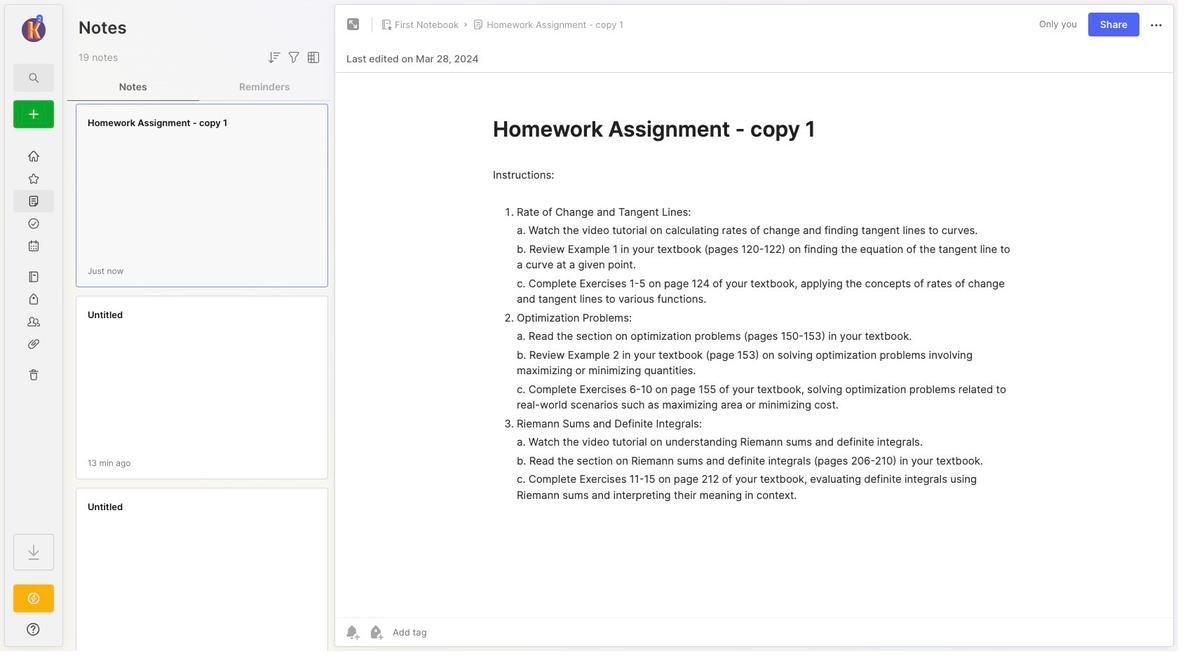 Task type: vqa. For each thing, say whether or not it's contained in the screenshot.
third 5
no



Task type: locate. For each thing, give the bounding box(es) containing it.
add tag image
[[368, 624, 384, 641]]

tab list
[[67, 73, 330, 101]]

Account field
[[5, 13, 62, 44]]

tree inside main element
[[5, 137, 62, 522]]

upgrade image
[[25, 591, 42, 608]]

View options field
[[302, 49, 322, 66]]

tree
[[5, 137, 62, 522]]

main element
[[0, 0, 67, 652]]

WHAT'S NEW field
[[5, 619, 62, 641]]

click to expand image
[[61, 626, 72, 643]]

Sort options field
[[266, 49, 283, 66]]



Task type: describe. For each thing, give the bounding box(es) containing it.
More actions field
[[1149, 16, 1165, 34]]

note window element
[[335, 4, 1175, 651]]

home image
[[27, 149, 41, 163]]

Note Editor text field
[[335, 72, 1174, 618]]

expand note image
[[345, 16, 362, 33]]

Add filters field
[[286, 49, 302, 66]]

Add tag field
[[392, 627, 497, 639]]

edit search image
[[25, 69, 42, 86]]

add a reminder image
[[344, 624, 361, 641]]

more actions image
[[1149, 17, 1165, 34]]

add filters image
[[286, 49, 302, 66]]



